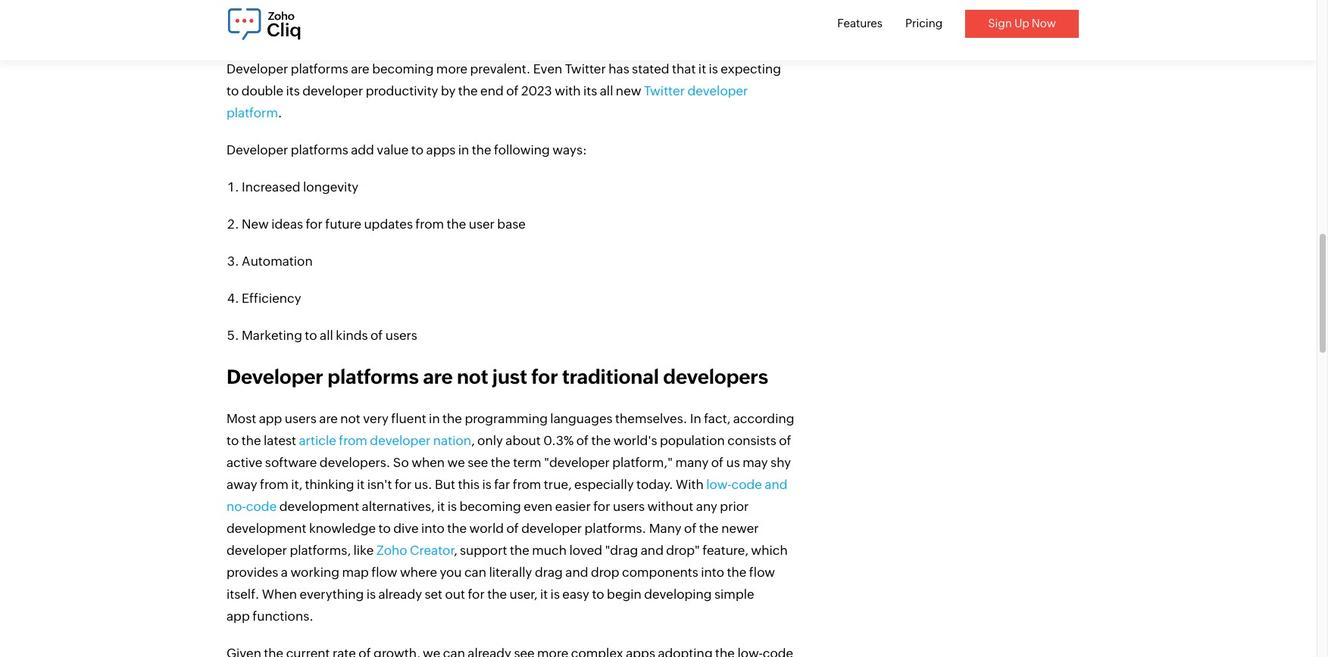 Task type: describe. For each thing, give the bounding box(es) containing it.
dive
[[393, 521, 419, 536]]

for inside , support the much loved "drag and drop" feature, which provides a working map flow where you can literally drag and drop components into the flow itself. when everything is already set out for the user, it is easy to begin developing simple app functions.
[[468, 587, 485, 602]]

of up shy
[[779, 433, 791, 448]]

of up drop"
[[684, 521, 697, 536]]

programming
[[465, 411, 548, 426]]

, support the much loved "drag and drop" feature, which provides a working map flow where you can literally drag and drop components into the flow itself. when everything is already set out for the user, it is easy to begin developing simple app functions.
[[227, 543, 788, 624]]

drop"
[[666, 543, 700, 558]]

feature, which
[[703, 543, 788, 558]]

developer for developer platforms are not just for traditional developers
[[227, 366, 323, 389]]

easier
[[555, 499, 591, 514]]

end
[[480, 83, 504, 98]]

0 vertical spatial not
[[457, 366, 488, 389]]

away
[[227, 477, 257, 492]]

automation
[[242, 254, 313, 269]]

thinking
[[305, 477, 354, 492]]

are for not
[[423, 366, 453, 389]]

add
[[351, 142, 374, 158]]

it inside development alternatives, it is becoming even easier for users without any prior development knowledge to dive into the world of developer platforms. many of the newer developer platforms, like
[[437, 499, 445, 514]]

platforms for not
[[328, 366, 419, 389]]

of inside developer platforms are becoming more prevalent. even twitter has stated that it is expecting to double its developer productivity by the end of 2023 with its all new
[[506, 83, 519, 98]]

0.3%
[[543, 433, 574, 448]]

becoming inside development alternatives, it is becoming even easier for users without any prior development knowledge to dive into the world of developer platforms. many of the newer developer platforms, like
[[460, 499, 521, 514]]

today.
[[636, 477, 673, 492]]

easy
[[562, 587, 589, 602]]

begin
[[607, 587, 642, 602]]

pricing link
[[905, 17, 943, 30]]

1 its from the left
[[286, 83, 300, 98]]

sign up now
[[988, 17, 1056, 30]]

already
[[378, 587, 422, 602]]

developers
[[663, 366, 768, 389]]

the up far
[[491, 455, 510, 470]]

to inside most app users are not very fluent in the programming languages themselves. in fact, according to the latest
[[227, 433, 239, 448]]

with
[[676, 477, 704, 492]]

low-code and no-code link
[[227, 477, 788, 514]]

zoho
[[376, 543, 407, 558]]

latest
[[264, 433, 296, 448]]

where
[[400, 565, 437, 580]]

from up developers.
[[339, 433, 367, 448]]

may
[[743, 455, 768, 470]]

platform,"
[[612, 455, 673, 470]]

loved
[[569, 543, 602, 558]]

into inside , support the much loved "drag and drop" feature, which provides a working map flow where you can literally drag and drop components into the flow itself. when everything is already set out for the user, it is easy to begin developing simple app functions.
[[701, 565, 724, 580]]

newer
[[721, 521, 759, 536]]

sign up now link
[[965, 10, 1079, 38]]

developer inside developer platforms are becoming more prevalent. even twitter has stated that it is expecting to double its developer productivity by the end of 2023 with its all new
[[303, 83, 363, 98]]

0 horizontal spatial all
[[320, 328, 333, 343]]

by
[[441, 83, 456, 98]]

article from developer nation link
[[299, 433, 471, 448]]

from down the term on the bottom of the page
[[513, 477, 541, 492]]

the down literally
[[487, 587, 507, 602]]

the up "simple"
[[727, 565, 747, 580]]

becoming inside developer platforms are becoming more prevalent. even twitter has stated that it is expecting to double its developer productivity by the end of 2023 with its all new
[[372, 61, 434, 76]]

of right kinds at the left
[[370, 328, 383, 343]]

.
[[278, 105, 282, 120]]

without
[[647, 499, 694, 514]]

alternatives,
[[362, 499, 435, 514]]

developer platforms are not just for traditional developers
[[227, 366, 768, 389]]

of right the world
[[506, 521, 519, 536]]

for right ideas
[[306, 217, 323, 232]]

longevity
[[303, 179, 359, 195]]

not inside most app users are not very fluent in the programming languages themselves. in fact, according to the latest
[[340, 411, 361, 426]]

platforms for value
[[291, 142, 348, 158]]

when
[[262, 587, 297, 602]]

now
[[1032, 17, 1056, 30]]

shy
[[771, 455, 791, 470]]

features link
[[837, 17, 883, 30]]

user,
[[510, 587, 538, 602]]

according
[[733, 411, 794, 426]]

software
[[265, 455, 317, 470]]

the left user
[[447, 217, 466, 232]]

2023
[[521, 83, 552, 98]]

prevalent.
[[470, 61, 531, 76]]

knowledge
[[309, 521, 376, 536]]

twitter inside developer platforms are becoming more prevalent. even twitter has stated that it is expecting to double its developer productivity by the end of 2023 with its all new
[[565, 61, 606, 76]]

all inside developer platforms are becoming more prevalent. even twitter has stated that it is expecting to double its developer productivity by the end of 2023 with its all new
[[600, 83, 613, 98]]

is down map
[[366, 587, 376, 602]]

0 horizontal spatial code
[[246, 499, 277, 514]]

world
[[469, 521, 504, 536]]

any
[[696, 499, 717, 514]]

1 horizontal spatial code
[[732, 477, 762, 492]]

prior
[[720, 499, 749, 514]]

the down the languages
[[591, 433, 611, 448]]

1 vertical spatial development
[[227, 521, 306, 536]]

out
[[445, 587, 465, 602]]

zoho creator
[[376, 543, 454, 558]]

of left us
[[711, 455, 724, 470]]

development alternatives, it is becoming even easier for users without any prior development knowledge to dive into the world of developer platforms. many of the newer developer platforms, like
[[227, 499, 759, 558]]

1 vertical spatial and
[[641, 543, 664, 558]]

are inside most app users are not very fluent in the programming languages themselves. in fact, according to the latest
[[319, 411, 338, 426]]

components
[[622, 565, 698, 580]]

so
[[393, 455, 409, 470]]

in
[[429, 411, 440, 426]]

support
[[460, 543, 507, 558]]

are for becoming
[[351, 61, 370, 76]]

the inside developer platforms are becoming more prevalent. even twitter has stated that it is expecting to double its developer productivity by the end of 2023 with its all new
[[458, 83, 478, 98]]

the right apps in at the left top of page
[[472, 142, 491, 158]]

ideas
[[271, 217, 303, 232]]

base
[[497, 217, 526, 232]]

to right marketing
[[305, 328, 317, 343]]

isn't
[[367, 477, 392, 492]]

us
[[726, 455, 740, 470]]

it inside developer platforms are becoming more prevalent. even twitter has stated that it is expecting to double its developer productivity by the end of 2023 with its all new
[[698, 61, 706, 76]]

following
[[494, 142, 550, 158]]

languages
[[550, 411, 613, 426]]

1 flow from the left
[[372, 565, 398, 580]]

it inside , only about 0.3% of the world's population consists of active software developers. so when we see the term "developer platform," many of us may shy away from it, thinking it isn't for us. but this is far from true, especially today. with
[[357, 477, 365, 492]]

features
[[837, 17, 883, 30]]

article from developer nation
[[299, 433, 471, 448]]

from left it,
[[260, 477, 288, 492]]

apps in
[[426, 142, 469, 158]]

fluent
[[391, 411, 426, 426]]

double
[[241, 83, 283, 98]]

developer up the so
[[370, 433, 431, 448]]

0 horizontal spatial and
[[565, 565, 588, 580]]

2 flow from the left
[[749, 565, 775, 580]]

developer for developer platforms add value to apps in the following ways:
[[227, 142, 288, 158]]



Task type: vqa. For each thing, say whether or not it's contained in the screenshot.
platforms
yes



Task type: locate. For each thing, give the bounding box(es) containing it.
code down 'may'
[[732, 477, 762, 492]]

1 horizontal spatial not
[[457, 366, 488, 389]]

into up creator
[[421, 521, 445, 536]]

even
[[533, 61, 562, 76]]

it right 'that'
[[698, 61, 706, 76]]

no-
[[227, 499, 246, 514]]

developers.
[[320, 455, 391, 470]]

developer down marketing
[[227, 366, 323, 389]]

0 horizontal spatial are
[[319, 411, 338, 426]]

platforms
[[291, 61, 348, 76], [291, 142, 348, 158], [328, 366, 419, 389]]

of down the languages
[[576, 433, 589, 448]]

the down any
[[699, 521, 719, 536]]

the up active
[[241, 433, 261, 448]]

developer
[[303, 83, 363, 98], [688, 83, 748, 98], [370, 433, 431, 448], [521, 521, 582, 536], [227, 543, 287, 558]]

see
[[468, 455, 488, 470]]

term
[[513, 455, 541, 470]]

for
[[306, 217, 323, 232], [531, 366, 558, 389], [395, 477, 412, 492], [593, 499, 610, 514], [468, 587, 485, 602]]

from right the updates
[[415, 217, 444, 232]]

developer down expecting
[[688, 83, 748, 98]]

1 vertical spatial all
[[320, 328, 333, 343]]

and up components
[[641, 543, 664, 558]]

"drag
[[605, 543, 638, 558]]

, up "you"
[[454, 543, 457, 558]]

0 vertical spatial all
[[600, 83, 613, 98]]

1 horizontal spatial becoming
[[460, 499, 521, 514]]

productivity
[[366, 83, 438, 98]]

up
[[1014, 17, 1030, 30]]

population
[[660, 433, 725, 448]]

1 horizontal spatial and
[[641, 543, 664, 558]]

developer for developer platforms are becoming more prevalent. even twitter has stated that it is expecting to double its developer productivity by the end of 2023 with its all new
[[227, 61, 288, 76]]

to right easy on the bottom
[[592, 587, 604, 602]]

of right end
[[506, 83, 519, 98]]

0 vertical spatial code
[[732, 477, 762, 492]]

developer up much
[[521, 521, 582, 536]]

and inside low-code and no-code
[[765, 477, 788, 492]]

is left far
[[482, 477, 492, 492]]

platforms for becoming
[[291, 61, 348, 76]]

themselves.
[[615, 411, 688, 426]]

the left the world
[[447, 521, 467, 536]]

are inside developer platforms are becoming more prevalent. even twitter has stated that it is expecting to double its developer productivity by the end of 2023 with its all new
[[351, 61, 370, 76]]

1 horizontal spatial its
[[583, 83, 597, 98]]

all
[[600, 83, 613, 98], [320, 328, 333, 343]]

1 vertical spatial code
[[246, 499, 277, 514]]

everything
[[300, 587, 364, 602]]

becoming up the productivity
[[372, 61, 434, 76]]

can
[[464, 565, 486, 580]]

new ideas for future updates from the user base
[[242, 217, 526, 232]]

for down 'especially'
[[593, 499, 610, 514]]

twitter down stated
[[644, 83, 685, 98]]

developing
[[644, 587, 712, 602]]

to inside developer platforms are becoming more prevalent. even twitter has stated that it is expecting to double its developer productivity by the end of 2023 with its all new
[[227, 83, 239, 98]]

1 vertical spatial are
[[423, 366, 453, 389]]

1 horizontal spatial twitter
[[644, 83, 685, 98]]

its right with
[[583, 83, 597, 98]]

1 vertical spatial becoming
[[460, 499, 521, 514]]

flow
[[372, 565, 398, 580], [749, 565, 775, 580]]

the up literally
[[510, 543, 529, 558]]

are up in
[[423, 366, 453, 389]]

1 horizontal spatial are
[[351, 61, 370, 76]]

0 vertical spatial and
[[765, 477, 788, 492]]

developer up provides a
[[227, 543, 287, 558]]

many
[[649, 521, 682, 536]]

2 vertical spatial users
[[613, 499, 645, 514]]

new
[[242, 217, 269, 232]]

development
[[279, 499, 359, 514], [227, 521, 306, 536]]

us.
[[414, 477, 432, 492]]

twitter
[[565, 61, 606, 76], [644, 83, 685, 98]]

the right in
[[443, 411, 462, 426]]

0 vertical spatial becoming
[[372, 61, 434, 76]]

itself.
[[227, 587, 259, 602]]

we
[[447, 455, 465, 470]]

0 vertical spatial into
[[421, 521, 445, 536]]

1 vertical spatial developer
[[227, 142, 288, 158]]

into up "simple"
[[701, 565, 724, 580]]

to up platform in the left of the page
[[227, 83, 239, 98]]

like
[[353, 543, 374, 558]]

its right double
[[286, 83, 300, 98]]

platforms inside developer platforms are becoming more prevalent. even twitter has stated that it is expecting to double its developer productivity by the end of 2023 with its all new
[[291, 61, 348, 76]]

pricing
[[905, 17, 943, 30]]

the right by
[[458, 83, 478, 98]]

fact,
[[704, 411, 731, 426]]

but
[[435, 477, 455, 492]]

and up easy on the bottom
[[565, 565, 588, 580]]

it,
[[291, 477, 302, 492]]

"developer
[[544, 455, 610, 470]]

developer inside developer platforms are becoming more prevalent. even twitter has stated that it is expecting to double its developer productivity by the end of 2023 with its all new
[[227, 61, 288, 76]]

0 vertical spatial are
[[351, 61, 370, 76]]

user
[[469, 217, 495, 232]]

twitter inside twitter developer platform
[[644, 83, 685, 98]]

most
[[227, 411, 256, 426]]

is inside development alternatives, it is becoming even easier for users without any prior development knowledge to dive into the world of developer platforms. many of the newer developer platforms, like
[[448, 499, 457, 514]]

marketing to all kinds of users
[[242, 328, 417, 343]]

much
[[532, 543, 567, 558]]

0 horizontal spatial not
[[340, 411, 361, 426]]

developer up double
[[227, 61, 288, 76]]

, for support
[[454, 543, 457, 558]]

, for only
[[471, 433, 475, 448]]

is inside developer platforms are becoming more prevalent. even twitter has stated that it is expecting to double its developer productivity by the end of 2023 with its all new
[[709, 61, 718, 76]]

0 vertical spatial developer
[[227, 61, 288, 76]]

1 vertical spatial users
[[285, 411, 317, 426]]

2 vertical spatial and
[[565, 565, 588, 580]]

code down away
[[246, 499, 277, 514]]

map
[[342, 565, 369, 580]]

2 its from the left
[[583, 83, 597, 98]]

far
[[494, 477, 510, 492]]

to down most
[[227, 433, 239, 448]]

is inside , only about 0.3% of the world's population consists of active software developers. so when we see the term "developer platform," many of us may shy away from it, thinking it isn't for us. but this is far from true, especially today. with
[[482, 477, 492, 492]]

developer
[[227, 61, 288, 76], [227, 142, 288, 158], [227, 366, 323, 389]]

not
[[457, 366, 488, 389], [340, 411, 361, 426]]

becoming up the world
[[460, 499, 521, 514]]

users up platforms.
[[613, 499, 645, 514]]

is right 'that'
[[709, 61, 718, 76]]

marketing
[[242, 328, 302, 343]]

is down the but
[[448, 499, 457, 514]]

and down shy
[[765, 477, 788, 492]]

1 developer from the top
[[227, 61, 288, 76]]

for inside , only about 0.3% of the world's population consists of active software developers. so when we see the term "developer platform," many of us may shy away from it, thinking it isn't for us. but this is far from true, especially today. with
[[395, 477, 412, 492]]

that
[[672, 61, 696, 76]]

1 horizontal spatial flow
[[749, 565, 775, 580]]

for left 'us.' on the bottom of the page
[[395, 477, 412, 492]]

all left the new
[[600, 83, 613, 98]]

1 horizontal spatial into
[[701, 565, 724, 580]]

1 vertical spatial platforms
[[291, 142, 348, 158]]

, inside , only about 0.3% of the world's population consists of active software developers. so when we see the term "developer platform," many of us may shy away from it, thinking it isn't for us. but this is far from true, especially today. with
[[471, 433, 475, 448]]

2 vertical spatial developer
[[227, 366, 323, 389]]

1 vertical spatial ,
[[454, 543, 457, 558]]

for inside development alternatives, it is becoming even easier for users without any prior development knowledge to dive into the world of developer platforms. many of the newer developer platforms, like
[[593, 499, 610, 514]]

are up article
[[319, 411, 338, 426]]

0 vertical spatial development
[[279, 499, 359, 514]]

0 horizontal spatial its
[[286, 83, 300, 98]]

2 horizontal spatial and
[[765, 477, 788, 492]]

developer inside twitter developer platform
[[688, 83, 748, 98]]

0 horizontal spatial users
[[285, 411, 317, 426]]

1 vertical spatial twitter
[[644, 83, 685, 98]]

more
[[436, 61, 468, 76]]

1 horizontal spatial all
[[600, 83, 613, 98]]

it inside , support the much loved "drag and drop" feature, which provides a working map flow where you can literally drag and drop components into the flow itself. when everything is already set out for the user, it is easy to begin developing simple app functions.
[[540, 587, 548, 602]]

users
[[385, 328, 417, 343], [285, 411, 317, 426], [613, 499, 645, 514]]

, inside , support the much loved "drag and drop" feature, which provides a working map flow where you can literally drag and drop components into the flow itself. when everything is already set out for the user, it is easy to begin developing simple app functions.
[[454, 543, 457, 558]]

sign
[[988, 17, 1012, 30]]

it left isn't
[[357, 477, 365, 492]]

ways:
[[553, 142, 587, 158]]

flow down zoho
[[372, 565, 398, 580]]

1 vertical spatial into
[[701, 565, 724, 580]]

value
[[377, 142, 409, 158]]

not left just
[[457, 366, 488, 389]]

0 vertical spatial users
[[385, 328, 417, 343]]

2 vertical spatial are
[[319, 411, 338, 426]]

0 horizontal spatial ,
[[454, 543, 457, 558]]

2 horizontal spatial are
[[423, 366, 453, 389]]

flow down feature, which
[[749, 565, 775, 580]]

2 developer from the top
[[227, 142, 288, 158]]

it right user,
[[540, 587, 548, 602]]

app
[[259, 411, 282, 426]]

development down no-
[[227, 521, 306, 536]]

simple
[[715, 587, 754, 602]]

updates
[[364, 217, 413, 232]]

platforms.
[[585, 521, 646, 536]]

for right just
[[531, 366, 558, 389]]

developer platforms are becoming more prevalent. even twitter has stated that it is expecting to double its developer productivity by the end of 2023 with its all new
[[227, 61, 781, 98]]

to inside development alternatives, it is becoming even easier for users without any prior development knowledge to dive into the world of developer platforms. many of the newer developer platforms, like
[[378, 521, 391, 536]]

0 horizontal spatial twitter
[[565, 61, 606, 76]]

twitter developer platform
[[227, 83, 748, 120]]

1 horizontal spatial users
[[385, 328, 417, 343]]

code
[[732, 477, 762, 492], [246, 499, 277, 514]]

the
[[458, 83, 478, 98], [472, 142, 491, 158], [447, 217, 466, 232], [443, 411, 462, 426], [241, 433, 261, 448], [591, 433, 611, 448], [491, 455, 510, 470], [447, 521, 467, 536], [699, 521, 719, 536], [510, 543, 529, 558], [727, 565, 747, 580], [487, 587, 507, 602]]

it
[[698, 61, 706, 76], [357, 477, 365, 492], [437, 499, 445, 514], [540, 587, 548, 602]]

new
[[616, 83, 641, 98]]

all left kinds at the left
[[320, 328, 333, 343]]

about
[[506, 433, 541, 448]]

increased
[[242, 179, 301, 195]]

2 vertical spatial platforms
[[328, 366, 419, 389]]

twitter up with
[[565, 61, 606, 76]]

very
[[363, 411, 389, 426]]

0 vertical spatial ,
[[471, 433, 475, 448]]

0 horizontal spatial becoming
[[372, 61, 434, 76]]

it down the but
[[437, 499, 445, 514]]

is left easy on the bottom
[[551, 587, 560, 602]]

active
[[227, 455, 262, 470]]

2 horizontal spatial users
[[613, 499, 645, 514]]

users inside most app users are not very fluent in the programming languages themselves. in fact, according to the latest
[[285, 411, 317, 426]]

low-
[[706, 477, 732, 492]]

into inside development alternatives, it is becoming even easier for users without any prior development knowledge to dive into the world of developer platforms. many of the newer developer platforms, like
[[421, 521, 445, 536]]

when
[[412, 455, 445, 470]]

true,
[[544, 477, 572, 492]]

1 horizontal spatial ,
[[471, 433, 475, 448]]

to right 'value'
[[411, 142, 424, 158]]

, left only
[[471, 433, 475, 448]]

users up article
[[285, 411, 317, 426]]

many
[[676, 455, 709, 470]]

to left dive
[[378, 521, 391, 536]]

most app users are not very fluent in the programming languages themselves. in fact, according to the latest
[[227, 411, 794, 448]]

developer up add
[[303, 83, 363, 98]]

development down thinking
[[279, 499, 359, 514]]

for right 'out'
[[468, 587, 485, 602]]

not left very at the left of the page
[[340, 411, 361, 426]]

developer down platform in the left of the page
[[227, 142, 288, 158]]

1 vertical spatial not
[[340, 411, 361, 426]]

provides a
[[227, 565, 288, 580]]

expecting
[[721, 61, 781, 76]]

0 horizontal spatial into
[[421, 521, 445, 536]]

into
[[421, 521, 445, 536], [701, 565, 724, 580]]

increased longevity
[[242, 179, 359, 195]]

are up the productivity
[[351, 61, 370, 76]]

0 horizontal spatial flow
[[372, 565, 398, 580]]

working
[[291, 565, 339, 580]]

users inside development alternatives, it is becoming even easier for users without any prior development knowledge to dive into the world of developer platforms. many of the newer developer platforms, like
[[613, 499, 645, 514]]

is
[[709, 61, 718, 76], [482, 477, 492, 492], [448, 499, 457, 514], [366, 587, 376, 602], [551, 587, 560, 602]]

0 vertical spatial twitter
[[565, 61, 606, 76]]

3 developer from the top
[[227, 366, 323, 389]]

becoming
[[372, 61, 434, 76], [460, 499, 521, 514]]

0 vertical spatial platforms
[[291, 61, 348, 76]]

users right kinds at the left
[[385, 328, 417, 343]]

to inside , support the much loved "drag and drop" feature, which provides a working map flow where you can literally drag and drop components into the flow itself. when everything is already set out for the user, it is easy to begin developing simple app functions.
[[592, 587, 604, 602]]



